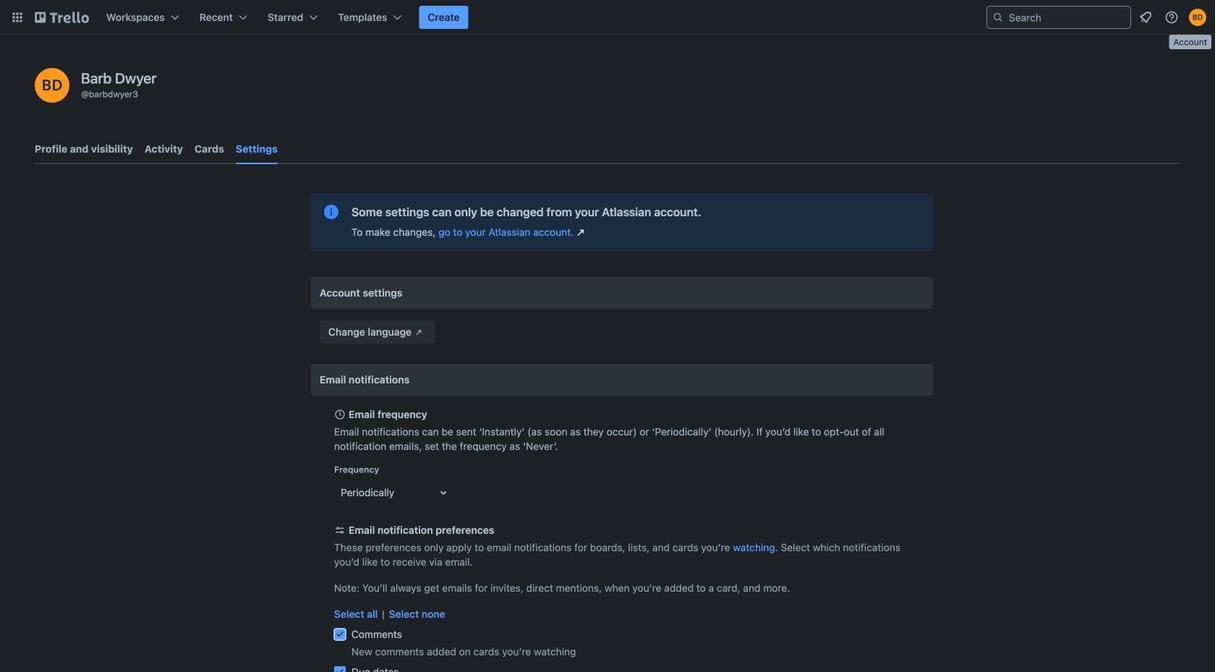 Task type: locate. For each thing, give the bounding box(es) containing it.
Search field
[[1004, 7, 1131, 27]]

0 horizontal spatial barb dwyer (barbdwyer3) image
[[35, 68, 69, 103]]

barb dwyer (barbdwyer3) image right open information menu 'icon' at the right top of the page
[[1189, 9, 1207, 26]]

barb dwyer (barbdwyer3) image
[[1189, 9, 1207, 26], [35, 68, 69, 103]]

1 vertical spatial barb dwyer (barbdwyer3) image
[[35, 68, 69, 103]]

tooltip
[[1170, 35, 1212, 49]]

barb dwyer (barbdwyer3) image down back to home image
[[35, 68, 69, 103]]

search image
[[993, 12, 1004, 23]]

1 horizontal spatial barb dwyer (barbdwyer3) image
[[1189, 9, 1207, 26]]

open information menu image
[[1165, 10, 1179, 25]]



Task type: describe. For each thing, give the bounding box(es) containing it.
primary element
[[0, 0, 1215, 35]]

information image
[[323, 203, 340, 221]]

sm image
[[412, 325, 426, 339]]

open image
[[435, 484, 452, 501]]

0 notifications image
[[1137, 9, 1155, 26]]

back to home image
[[35, 6, 89, 29]]

0 vertical spatial barb dwyer (barbdwyer3) image
[[1189, 9, 1207, 26]]



Task type: vqa. For each thing, say whether or not it's contained in the screenshot.
"sort,"
no



